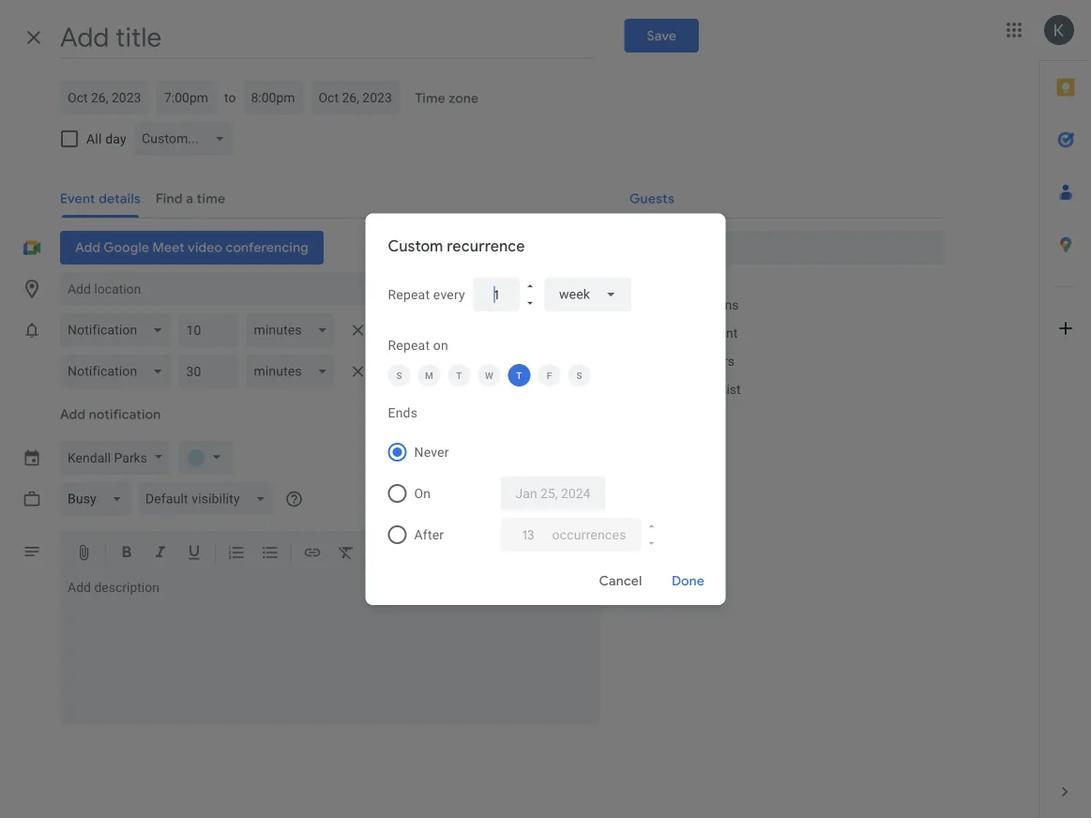 Task type: locate. For each thing, give the bounding box(es) containing it.
option group containing never
[[381, 431, 703, 555]]

2 minutes in advance for notification number field from the top
[[186, 355, 231, 389]]

minutes in advance for notification number field down 10 minutes before element at left
[[186, 355, 231, 389]]

t right the m option
[[456, 370, 462, 381]]

Friday checkbox
[[538, 364, 561, 386]]

Saturday checkbox
[[568, 364, 591, 386]]

permissions
[[667, 297, 739, 312]]

save
[[647, 27, 677, 44]]

repeat every
[[388, 286, 465, 302]]

never
[[414, 444, 449, 460]]

minutes in advance for notification number field inside 30 minutes before element
[[186, 355, 231, 389]]

1 t from the left
[[456, 370, 462, 381]]

2 s from the left
[[577, 370, 582, 381]]

repeat
[[388, 286, 430, 302], [388, 337, 430, 353]]

s for the 's' option
[[577, 370, 582, 381]]

time zone
[[415, 90, 479, 107]]

2 t from the left
[[516, 370, 522, 381]]

0 horizontal spatial s
[[396, 370, 402, 381]]

option group
[[381, 431, 703, 555]]

t for the thursday "option"
[[516, 370, 522, 381]]

Thursday checkbox
[[508, 364, 531, 386]]

zone
[[449, 90, 479, 107]]

tab list
[[1040, 61, 1091, 766]]

Monday checkbox
[[418, 364, 441, 386]]

add notification button
[[53, 398, 168, 432]]

s inside option
[[577, 370, 582, 381]]

1 minutes in advance for notification number field from the top
[[186, 313, 231, 347]]

Minutes in advance for notification number field
[[186, 313, 231, 347], [186, 355, 231, 389]]

invite others
[[663, 353, 735, 369]]

group
[[615, 291, 945, 404]]

1 vertical spatial repeat
[[388, 337, 430, 353]]

None field
[[544, 278, 631, 311]]

Occurrence count number field
[[516, 518, 541, 552]]

cancel button
[[591, 558, 651, 603]]

italic image
[[151, 543, 170, 565]]

repeat up s option
[[388, 337, 430, 353]]

custom recurrence dialog
[[366, 213, 726, 605]]

see
[[663, 381, 684, 397]]

formatting options toolbar
[[60, 531, 600, 577]]

guest
[[630, 297, 664, 312]]

t inside checkbox
[[456, 370, 462, 381]]

repeat left every
[[388, 286, 430, 302]]

repeat for repeat on
[[388, 337, 430, 353]]

1 horizontal spatial t
[[516, 370, 522, 381]]

to
[[224, 90, 236, 105]]

minutes in advance for notification number field inside 10 minutes before element
[[186, 313, 231, 347]]

1 horizontal spatial s
[[577, 370, 582, 381]]

all
[[86, 131, 102, 146]]

repeat on
[[388, 337, 449, 353]]

s left m
[[396, 370, 402, 381]]

minutes in advance for notification number field for 30 minutes before element
[[186, 355, 231, 389]]

save button
[[624, 19, 699, 53]]

0 vertical spatial minutes in advance for notification number field
[[186, 313, 231, 347]]

f
[[547, 370, 552, 381]]

2 repeat from the top
[[388, 337, 430, 353]]

time
[[415, 90, 445, 107]]

list
[[724, 381, 741, 397]]

remove formatting image
[[337, 543, 356, 565]]

cancel
[[599, 572, 642, 589]]

insert link image
[[303, 543, 322, 565]]

1 vertical spatial minutes in advance for notification number field
[[186, 355, 231, 389]]

s inside option
[[396, 370, 402, 381]]

on
[[414, 485, 431, 501]]

t right w checkbox
[[516, 370, 522, 381]]

0 horizontal spatial t
[[456, 370, 462, 381]]

custom recurrence
[[388, 236, 525, 255]]

s right f checkbox
[[577, 370, 582, 381]]

guest
[[688, 381, 720, 397]]

1 repeat from the top
[[388, 286, 430, 302]]

minutes in advance for notification number field up 30 minutes before element
[[186, 313, 231, 347]]

t
[[456, 370, 462, 381], [516, 370, 522, 381]]

t inside "option"
[[516, 370, 522, 381]]

1 s from the left
[[396, 370, 402, 381]]

done button
[[658, 558, 718, 603]]

s
[[396, 370, 402, 381], [577, 370, 582, 381]]

0 vertical spatial repeat
[[388, 286, 430, 302]]

30 minutes before element
[[60, 351, 373, 392]]

Wednesday checkbox
[[478, 364, 501, 386]]

add notification
[[60, 406, 161, 423]]



Task type: vqa. For each thing, say whether or not it's contained in the screenshot.
Maria to the bottom
no



Task type: describe. For each thing, give the bounding box(es) containing it.
ends
[[388, 405, 418, 420]]

guest permissions
[[630, 297, 739, 312]]

notifications element
[[60, 310, 373, 392]]

add
[[60, 406, 86, 423]]

on
[[433, 337, 449, 353]]

minutes in advance for notification number field for 10 minutes before element at left
[[186, 313, 231, 347]]

notification
[[89, 406, 161, 423]]

underline image
[[185, 543, 204, 565]]

bold image
[[117, 543, 136, 565]]

invite
[[663, 353, 694, 369]]

every
[[433, 286, 465, 302]]

Description text field
[[60, 580, 600, 721]]

after
[[414, 527, 444, 542]]

recurrence
[[447, 236, 525, 255]]

others
[[698, 353, 735, 369]]

option group inside custom recurrence dialog
[[381, 431, 703, 555]]

event
[[706, 325, 738, 341]]

Weeks to repeat number field
[[488, 278, 505, 311]]

w
[[485, 370, 494, 381]]

m
[[425, 370, 434, 381]]

numbered list image
[[227, 543, 246, 565]]

t for t checkbox
[[456, 370, 462, 381]]

all day
[[86, 131, 127, 146]]

Tuesday checkbox
[[448, 364, 471, 386]]

day
[[105, 131, 127, 146]]

none field inside custom recurrence dialog
[[544, 278, 631, 311]]

Date on which the recurrence ends text field
[[516, 476, 591, 510]]

group containing guest permissions
[[615, 291, 945, 404]]

done
[[672, 572, 705, 589]]

Sunday checkbox
[[388, 364, 411, 386]]

bulleted list image
[[261, 543, 280, 565]]

see guest list
[[663, 381, 741, 397]]

Title text field
[[60, 17, 594, 58]]

modify event
[[663, 325, 738, 341]]

time zone button
[[408, 82, 486, 115]]

repeat for repeat every
[[388, 286, 430, 302]]

s for s option
[[396, 370, 402, 381]]

custom
[[388, 236, 443, 255]]

10 minutes before element
[[60, 310, 373, 351]]

modify
[[663, 325, 703, 341]]



